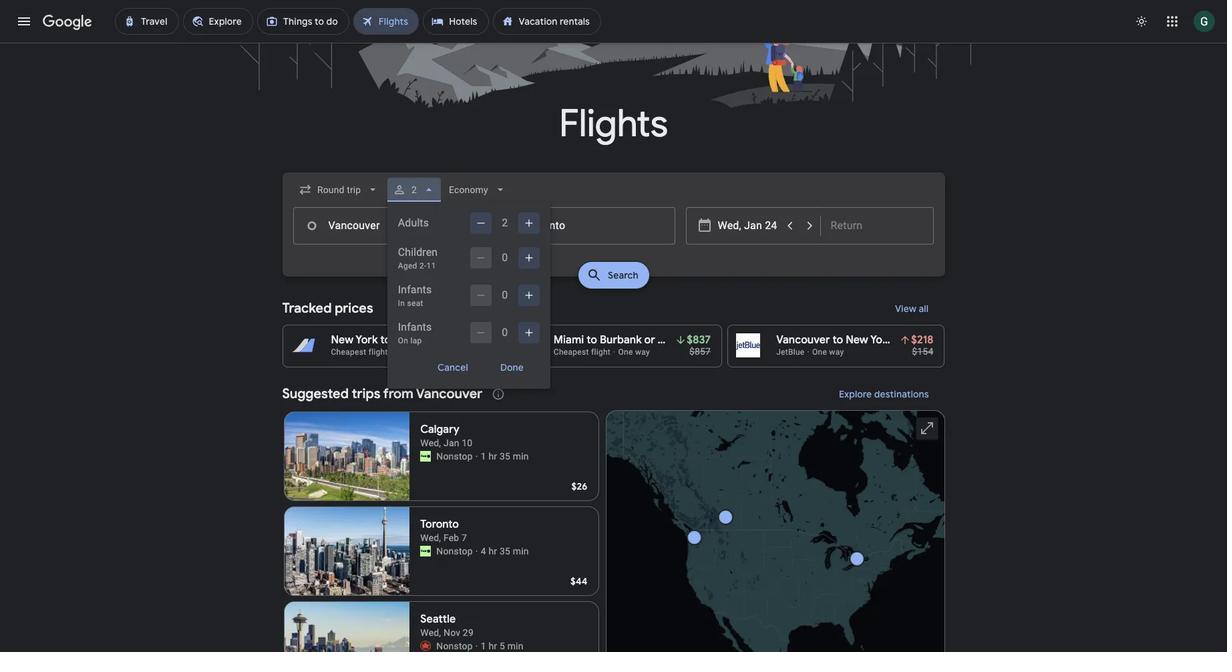 Task type: describe. For each thing, give the bounding box(es) containing it.
one for burbank
[[619, 348, 633, 357]]

adults
[[398, 217, 429, 229]]

vancouver to new york
[[777, 334, 893, 347]]

$154
[[913, 346, 934, 357]]

infants in seat
[[398, 283, 432, 308]]

2 button
[[388, 174, 441, 206]]

857 US dollars text field
[[690, 346, 711, 357]]

nov
[[444, 628, 461, 638]]

flight for to
[[369, 348, 388, 357]]

 image for calgary
[[476, 450, 478, 463]]

explore
[[839, 388, 872, 400]]

done button
[[485, 357, 540, 378]]

trips
[[352, 386, 381, 402]]

all
[[920, 303, 929, 315]]

wed, for calgary
[[421, 438, 441, 449]]

seattle
[[421, 613, 456, 626]]

children aged 2-11
[[398, 246, 438, 271]]

Departure text field
[[718, 208, 780, 244]]

2 or from the left
[[645, 334, 656, 347]]

hr for toronto
[[489, 546, 498, 557]]

flair airlines image
[[421, 546, 431, 557]]

search
[[608, 269, 639, 281]]

calgary wed, jan 10
[[421, 423, 473, 449]]

35 for toronto
[[500, 546, 511, 557]]

children
[[398, 246, 438, 259]]

2 los from the left
[[658, 334, 676, 347]]

air canada image
[[421, 641, 431, 652]]

1 to from the left
[[381, 334, 391, 347]]

2 inside 2 popup button
[[412, 184, 417, 195]]

1 hr 35 min
[[481, 451, 529, 462]]

35 for calgary
[[500, 451, 511, 462]]

$857
[[690, 346, 711, 357]]

suggested
[[282, 386, 349, 402]]

aged
[[398, 261, 418, 271]]

nonstop for toronto
[[437, 546, 473, 557]]

feb
[[444, 533, 460, 543]]

cancel
[[438, 362, 468, 374]]

prices
[[335, 300, 373, 317]]

explore destinations button
[[823, 378, 946, 410]]

infants for infants on lap
[[398, 321, 432, 334]]

on
[[398, 336, 409, 346]]

from
[[384, 386, 414, 402]]

infants for infants in seat
[[398, 283, 432, 296]]

to for vancouver
[[833, 334, 844, 347]]

$837
[[687, 334, 711, 347]]

4 hr 35 min
[[481, 546, 529, 557]]

jan
[[444, 438, 460, 449]]

view
[[896, 303, 917, 315]]

one way for burbank
[[619, 348, 650, 357]]

min for calgary
[[513, 451, 529, 462]]

suggested trips from vancouver
[[282, 386, 483, 402]]

miami to burbank or los angeles
[[554, 334, 718, 347]]

218 US dollars text field
[[912, 334, 934, 347]]

toronto wed, feb 7
[[421, 518, 467, 543]]

2 new from the left
[[846, 334, 869, 347]]

More info text field
[[475, 334, 489, 350]]

change appearance image
[[1126, 5, 1158, 37]]

1 burbank from the left
[[394, 334, 436, 347]]

infants on lap
[[398, 321, 432, 346]]

min for toronto
[[513, 546, 529, 557]]

1 angeles from the left
[[471, 334, 512, 347]]

837 US dollars text field
[[687, 334, 711, 347]]

more info image
[[475, 334, 489, 347]]

cheapest for new
[[331, 348, 367, 357]]

view all
[[896, 303, 929, 315]]

2 burbank from the left
[[600, 334, 642, 347]]



Task type: vqa. For each thing, say whether or not it's contained in the screenshot.
"Flights"
yes



Task type: locate. For each thing, give the bounding box(es) containing it.
new up "explore"
[[846, 334, 869, 347]]

0 horizontal spatial one way
[[396, 348, 428, 357]]

tracked
[[282, 300, 332, 317]]

los
[[452, 334, 469, 347], [658, 334, 676, 347]]

0 vertical spatial wed,
[[421, 438, 441, 449]]

flight up suggested trips from vancouver
[[369, 348, 388, 357]]

0 vertical spatial min
[[513, 451, 529, 462]]

2 1 from the top
[[481, 641, 486, 652]]

2 way from the left
[[636, 348, 650, 357]]

vancouver inside region
[[416, 386, 483, 402]]

 image left 1 hr 35 min
[[476, 450, 478, 463]]

vancouver inside "tracked prices" region
[[777, 334, 831, 347]]

nonstop down jan
[[437, 451, 473, 462]]

$26
[[572, 481, 588, 493]]

3 wed, from the top
[[421, 628, 441, 638]]

burbank right the miami
[[600, 334, 642, 347]]

0 for infants in seat
[[502, 289, 508, 301]]

one way for new
[[813, 348, 845, 357]]

2 right swap origin and destination. icon
[[502, 217, 508, 229]]

cheapest down prices
[[331, 348, 367, 357]]

to right the miami
[[587, 334, 598, 347]]

1 vertical spatial  image
[[476, 640, 478, 652]]

nonstop
[[437, 451, 473, 462], [437, 546, 473, 557], [437, 641, 473, 652]]

1 vertical spatial wed,
[[421, 533, 441, 543]]

2 vertical spatial 0
[[502, 326, 508, 339]]

1 horizontal spatial 2
[[502, 217, 508, 229]]

wed, up flair airlines image
[[421, 438, 441, 449]]

done
[[501, 362, 524, 374]]

new york to burbank or los angeles
[[331, 334, 512, 347]]

none text field inside flight search box
[[487, 207, 675, 245]]

one down vancouver to new york
[[813, 348, 828, 357]]

york
[[356, 334, 378, 347], [871, 334, 893, 347]]

1 or from the left
[[438, 334, 449, 347]]

None text field
[[487, 207, 675, 245]]

cheapest flight down the miami
[[554, 348, 611, 357]]

0 horizontal spatial cheapest
[[331, 348, 367, 357]]

0 horizontal spatial to
[[381, 334, 391, 347]]

min for seattle
[[508, 641, 524, 652]]

way for los
[[636, 348, 650, 357]]

11
[[427, 261, 436, 271]]

1 0 from the top
[[502, 251, 508, 264]]

in
[[398, 299, 405, 308]]

seattle wed, nov 29
[[421, 613, 474, 638]]

1 horizontal spatial cheapest
[[554, 348, 589, 357]]

1 cheapest from the left
[[331, 348, 367, 357]]

3 nonstop from the top
[[437, 641, 473, 652]]

1 vertical spatial vancouver
[[416, 386, 483, 402]]

1 35 from the top
[[500, 451, 511, 462]]

number of passengers dialog
[[388, 202, 551, 389]]

2 to from the left
[[587, 334, 598, 347]]

10
[[462, 438, 473, 449]]

los left $837
[[658, 334, 676, 347]]

nonstop down the feb
[[437, 546, 473, 557]]

0 vertical spatial  image
[[476, 450, 478, 463]]

tracked prices
[[282, 300, 373, 317]]

0 horizontal spatial burbank
[[394, 334, 436, 347]]

2 horizontal spatial to
[[833, 334, 844, 347]]

infants up seat
[[398, 283, 432, 296]]

2 cheapest flight from the left
[[554, 348, 611, 357]]

way down miami to burbank or los angeles
[[636, 348, 650, 357]]

1 horizontal spatial angeles
[[678, 334, 718, 347]]

flight down miami to burbank or los angeles
[[592, 348, 611, 357]]

 image
[[476, 450, 478, 463], [476, 640, 478, 652]]

 image for seattle
[[476, 640, 478, 652]]

0 vertical spatial 0
[[502, 251, 508, 264]]

2 up adults
[[412, 184, 417, 195]]

2 flight from the left
[[592, 348, 611, 357]]

0 horizontal spatial 2
[[412, 184, 417, 195]]

1 vertical spatial min
[[513, 546, 529, 557]]

one way
[[396, 348, 428, 357], [619, 348, 650, 357], [813, 348, 845, 357]]

2 nonstop from the top
[[437, 546, 473, 557]]

1 vertical spatial hr
[[489, 546, 498, 557]]

toronto
[[421, 518, 459, 531]]

wed, for toronto
[[421, 533, 441, 543]]

0 horizontal spatial cheapest flight
[[331, 348, 388, 357]]

0 vertical spatial hr
[[489, 451, 498, 462]]

0 vertical spatial nonstop
[[437, 451, 473, 462]]

way down vancouver to new york
[[830, 348, 845, 357]]

wed, inside seattle wed, nov 29
[[421, 628, 441, 638]]

35
[[500, 451, 511, 462], [500, 546, 511, 557]]

1 horizontal spatial flight
[[592, 348, 611, 357]]

flight for burbank
[[592, 348, 611, 357]]

calgary
[[421, 423, 460, 437]]

one for to
[[396, 348, 411, 357]]

0 horizontal spatial york
[[356, 334, 378, 347]]

2 horizontal spatial one
[[813, 348, 828, 357]]

1 infants from the top
[[398, 283, 432, 296]]

1 york from the left
[[356, 334, 378, 347]]

1 horizontal spatial vancouver
[[777, 334, 831, 347]]

wed,
[[421, 438, 441, 449], [421, 533, 441, 543], [421, 628, 441, 638]]

one way down miami to burbank or los angeles
[[619, 348, 650, 357]]

1 horizontal spatial or
[[645, 334, 656, 347]]

explore destinations
[[839, 388, 929, 400]]

 image left 1 hr 5 min
[[476, 640, 478, 652]]

5
[[500, 641, 505, 652]]

hr
[[489, 451, 498, 462], [489, 546, 498, 557], [489, 641, 498, 652]]

2 vertical spatial hr
[[489, 641, 498, 652]]

Return text field
[[831, 208, 923, 244]]

1 horizontal spatial one way
[[619, 348, 650, 357]]

2 york from the left
[[871, 334, 893, 347]]

2 0 from the top
[[502, 289, 508, 301]]

nonstop for seattle
[[437, 641, 473, 652]]

2 one way from the left
[[619, 348, 650, 357]]

2 cheapest from the left
[[554, 348, 589, 357]]

1 one from the left
[[396, 348, 411, 357]]

vancouver down cancel button
[[416, 386, 483, 402]]

0
[[502, 251, 508, 264], [502, 289, 508, 301], [502, 326, 508, 339]]

0 horizontal spatial flight
[[369, 348, 388, 357]]

0 for children aged 2-11
[[502, 251, 508, 264]]

0 vertical spatial 35
[[500, 451, 511, 462]]

hr for calgary
[[489, 451, 498, 462]]

1 vertical spatial 1
[[481, 641, 486, 652]]

0 vertical spatial vancouver
[[777, 334, 831, 347]]

miami
[[554, 334, 585, 347]]

new down prices
[[331, 334, 354, 347]]

3 hr from the top
[[489, 641, 498, 652]]

2 wed, from the top
[[421, 533, 441, 543]]

4
[[481, 546, 486, 557]]

1
[[481, 451, 486, 462], [481, 641, 486, 652]]

1 horizontal spatial los
[[658, 334, 676, 347]]

1 horizontal spatial cheapest flight
[[554, 348, 611, 357]]

3 to from the left
[[833, 334, 844, 347]]

0 horizontal spatial new
[[331, 334, 354, 347]]

new
[[331, 334, 354, 347], [846, 334, 869, 347]]

3 one way from the left
[[813, 348, 845, 357]]

Flight search field
[[272, 172, 956, 389]]

to
[[381, 334, 391, 347], [587, 334, 598, 347], [833, 334, 844, 347]]

wed, for seattle
[[421, 628, 441, 638]]

cheapest flight for york
[[331, 348, 388, 357]]

cheapest
[[331, 348, 367, 357], [554, 348, 589, 357]]

or left $837
[[645, 334, 656, 347]]

$218
[[912, 334, 934, 347]]

0 horizontal spatial way
[[413, 348, 428, 357]]

cheapest for miami
[[554, 348, 589, 357]]

flights
[[560, 100, 668, 148]]

44 US dollars text field
[[571, 576, 588, 588]]

one way down vancouver to new york
[[813, 348, 845, 357]]

1 wed, from the top
[[421, 438, 441, 449]]

1 horizontal spatial one
[[619, 348, 633, 357]]

wed, up flair airlines icon
[[421, 533, 441, 543]]

1  image from the top
[[476, 450, 478, 463]]

main menu image
[[16, 13, 32, 29]]

wed, inside the calgary wed, jan 10
[[421, 438, 441, 449]]

infants
[[398, 283, 432, 296], [398, 321, 432, 334]]

wed, inside toronto wed, feb 7
[[421, 533, 441, 543]]

0 horizontal spatial los
[[452, 334, 469, 347]]

burbank down seat
[[394, 334, 436, 347]]

flight
[[369, 348, 388, 357], [592, 348, 611, 357]]

3 one from the left
[[813, 348, 828, 357]]

1 vertical spatial 0
[[502, 289, 508, 301]]

suggested trips from vancouver region
[[282, 378, 946, 652]]

29
[[463, 628, 474, 638]]

burbank
[[394, 334, 436, 347], [600, 334, 642, 347]]

1 way from the left
[[413, 348, 428, 357]]

or
[[438, 334, 449, 347], [645, 334, 656, 347]]

cheapest flight up trips
[[331, 348, 388, 357]]

2 vertical spatial wed,
[[421, 628, 441, 638]]

infants up lap
[[398, 321, 432, 334]]

seat
[[407, 299, 424, 308]]

one way down lap
[[396, 348, 428, 357]]

2 vertical spatial min
[[508, 641, 524, 652]]

hr for seattle
[[489, 641, 498, 652]]

1 vertical spatial nonstop
[[437, 546, 473, 557]]

to left on
[[381, 334, 391, 347]]

2-
[[420, 261, 427, 271]]

None field
[[293, 178, 385, 202], [444, 178, 512, 202], [293, 178, 385, 202], [444, 178, 512, 202]]

cheapest flight for to
[[554, 348, 611, 357]]

1 hr from the top
[[489, 451, 498, 462]]

cheapest down the miami
[[554, 348, 589, 357]]

1 los from the left
[[452, 334, 469, 347]]

1 one way from the left
[[396, 348, 428, 357]]

2 hr from the top
[[489, 546, 498, 557]]

26 US dollars text field
[[572, 481, 588, 493]]

1 vertical spatial infants
[[398, 321, 432, 334]]

2 one from the left
[[619, 348, 633, 357]]

nonstop down nov
[[437, 641, 473, 652]]

2  image from the top
[[476, 640, 478, 652]]

0 for infants on lap
[[502, 326, 508, 339]]

one for new
[[813, 348, 828, 357]]

york down prices
[[356, 334, 378, 347]]

2 vertical spatial nonstop
[[437, 641, 473, 652]]

0 horizontal spatial angeles
[[471, 334, 512, 347]]

1 horizontal spatial to
[[587, 334, 598, 347]]

or right lap
[[438, 334, 449, 347]]

2 inside number of passengers dialog
[[502, 217, 508, 229]]

1 for seattle
[[481, 641, 486, 652]]

to for miami
[[587, 334, 598, 347]]

2 horizontal spatial way
[[830, 348, 845, 357]]

way for or
[[413, 348, 428, 357]]

destinations
[[875, 388, 929, 400]]

1 vertical spatial 2
[[502, 217, 508, 229]]

one down miami to burbank or los angeles
[[619, 348, 633, 357]]

1 for calgary
[[481, 451, 486, 462]]

one down on
[[396, 348, 411, 357]]

1 horizontal spatial way
[[636, 348, 650, 357]]

flair airlines image
[[421, 451, 431, 462]]

3 0 from the top
[[502, 326, 508, 339]]

way
[[413, 348, 428, 357], [636, 348, 650, 357], [830, 348, 845, 357]]

0 vertical spatial infants
[[398, 283, 432, 296]]

one
[[396, 348, 411, 357], [619, 348, 633, 357], [813, 348, 828, 357]]

2 angeles from the left
[[678, 334, 718, 347]]

0 horizontal spatial or
[[438, 334, 449, 347]]

to up "explore"
[[833, 334, 844, 347]]

7
[[462, 533, 467, 543]]

jetblue
[[777, 348, 805, 357]]

2 35 from the top
[[500, 546, 511, 557]]

swap origin and destination. image
[[476, 218, 492, 234]]

lap
[[411, 336, 422, 346]]

los left more info image
[[452, 334, 469, 347]]

0 vertical spatial 2
[[412, 184, 417, 195]]

$44
[[571, 576, 588, 588]]

1 flight from the left
[[369, 348, 388, 357]]

angeles
[[471, 334, 512, 347], [678, 334, 718, 347]]

cheapest flight
[[331, 348, 388, 357], [554, 348, 611, 357]]

vancouver
[[777, 334, 831, 347], [416, 386, 483, 402]]

york left 218 us dollars text box
[[871, 334, 893, 347]]

1 horizontal spatial york
[[871, 334, 893, 347]]

1 cheapest flight from the left
[[331, 348, 388, 357]]

1 horizontal spatial new
[[846, 334, 869, 347]]

0 horizontal spatial one
[[396, 348, 411, 357]]

0 horizontal spatial vancouver
[[416, 386, 483, 402]]

tracked prices region
[[282, 293, 946, 368]]

154 US dollars text field
[[913, 346, 934, 357]]

min
[[513, 451, 529, 462], [513, 546, 529, 557], [508, 641, 524, 652]]

1 horizontal spatial burbank
[[600, 334, 642, 347]]

cancel button
[[422, 357, 485, 378]]

1 nonstop from the top
[[437, 451, 473, 462]]

1 hr 5 min
[[481, 641, 524, 652]]

wed, up air canada icon
[[421, 628, 441, 638]]

nonstop for calgary
[[437, 451, 473, 462]]

2
[[412, 184, 417, 195], [502, 217, 508, 229]]

0 vertical spatial 1
[[481, 451, 486, 462]]

way down lap
[[413, 348, 428, 357]]

2 horizontal spatial one way
[[813, 348, 845, 357]]

one way for to
[[396, 348, 428, 357]]

3 way from the left
[[830, 348, 845, 357]]

1 new from the left
[[331, 334, 354, 347]]

vancouver up jetblue
[[777, 334, 831, 347]]

search button
[[579, 262, 649, 289]]

1 1 from the top
[[481, 451, 486, 462]]

 image
[[476, 545, 478, 558]]

2 infants from the top
[[398, 321, 432, 334]]

1 vertical spatial 35
[[500, 546, 511, 557]]



